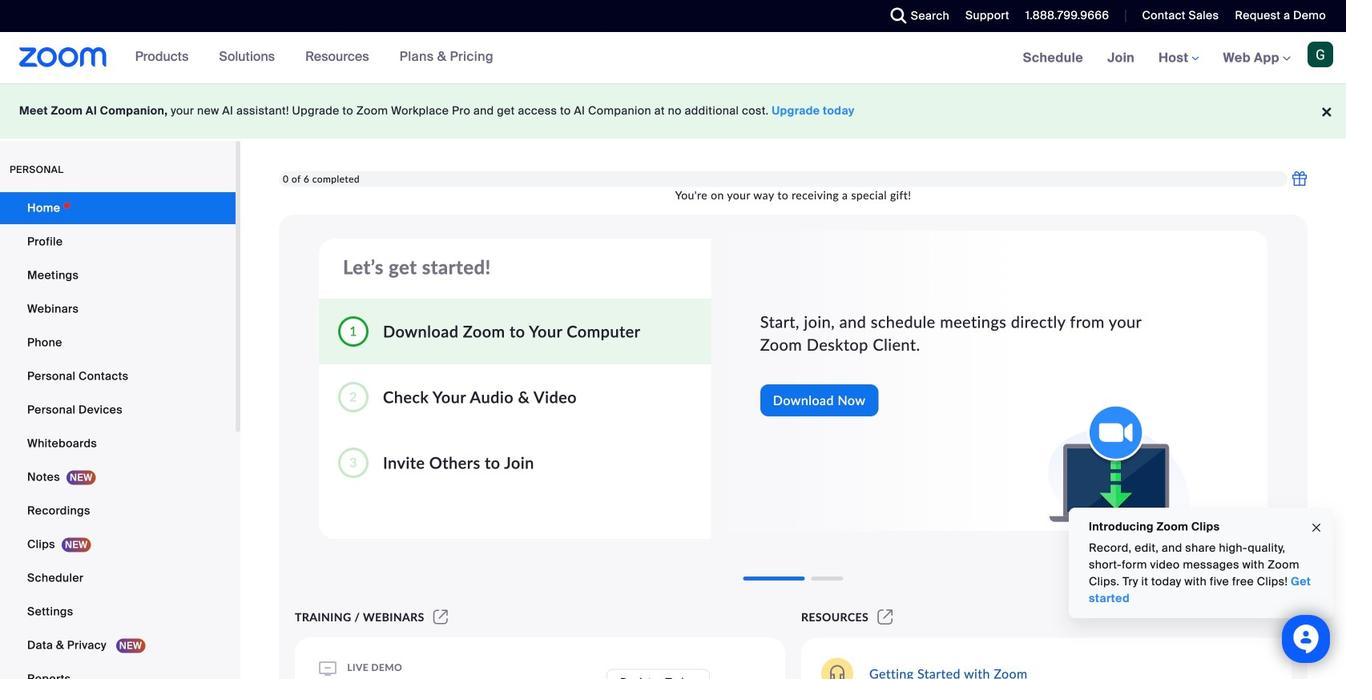 Task type: describe. For each thing, give the bounding box(es) containing it.
1 window new image from the left
[[431, 611, 451, 624]]

zoom logo image
[[19, 47, 107, 67]]

personal menu menu
[[0, 192, 236, 680]]

meetings navigation
[[1011, 32, 1346, 85]]

product information navigation
[[123, 32, 506, 83]]



Task type: vqa. For each thing, say whether or not it's contained in the screenshot.
topmost Only
no



Task type: locate. For each thing, give the bounding box(es) containing it.
footer
[[0, 83, 1346, 139]]

0 horizontal spatial window new image
[[431, 611, 451, 624]]

window new image
[[431, 611, 451, 624], [875, 611, 896, 624]]

close image
[[1310, 519, 1323, 538]]

2 window new image from the left
[[875, 611, 896, 624]]

profile picture image
[[1308, 42, 1334, 67]]

1 horizontal spatial window new image
[[875, 611, 896, 624]]

banner
[[0, 32, 1346, 85]]



